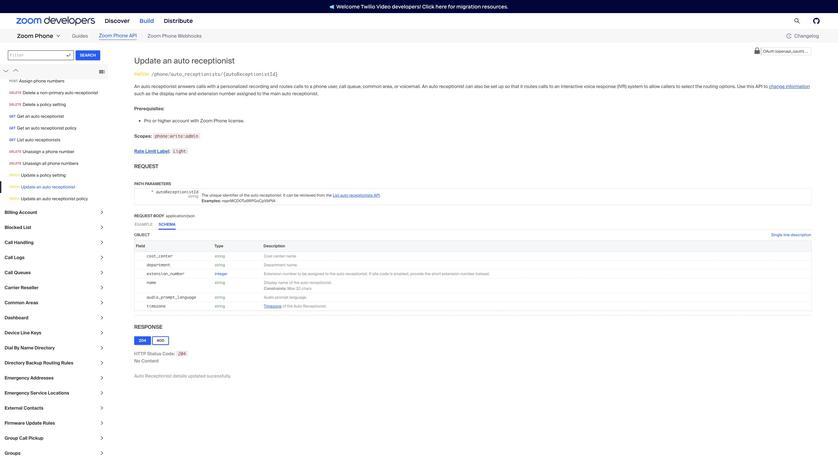 Task type: vqa. For each thing, say whether or not it's contained in the screenshot.
extension_number
yes



Task type: describe. For each thing, give the bounding box(es) containing it.
string for department
[[215, 262, 225, 268]]

github image
[[813, 18, 820, 24]]

zoom for zoom phone api
[[99, 32, 112, 39]]

line
[[783, 232, 790, 238]]

http status code: 204 no content
[[134, 351, 186, 364]]

400
[[157, 338, 164, 343]]

zoom phone api link
[[99, 32, 137, 40]]

http
[[134, 351, 146, 357]]

click
[[422, 3, 434, 10]]

welcome twilio video developers! click here for migration resources. link
[[323, 3, 515, 10]]

zoom phone webhooks
[[148, 33, 202, 39]]

zoom phone api
[[99, 32, 137, 39]]

zoom phone webhooks link
[[148, 32, 202, 40]]

string for name
[[215, 280, 225, 285]]

request body application/json
[[134, 213, 195, 219]]

here
[[436, 3, 447, 10]]

audio_prompt_language
[[147, 295, 196, 300]]

auto receptionist details updated sucessfully.
[[134, 373, 231, 379]]

welcome twilio video developers! click here for migration resources.
[[336, 3, 508, 10]]

updated
[[188, 373, 206, 379]]

204 inside 204 button
[[139, 338, 146, 343]]

details
[[173, 373, 187, 379]]

video
[[376, 3, 391, 10]]

phone for zoom phone webhooks
[[162, 33, 177, 39]]

sucessfully.
[[207, 373, 231, 379]]

zoom for zoom phone webhooks
[[148, 33, 161, 39]]

400 button
[[152, 336, 169, 345]]

code:
[[162, 351, 175, 357]]

guides
[[72, 33, 88, 39]]

single line description
[[771, 232, 811, 238]]

response
[[134, 324, 162, 331]]

zoom for zoom phone
[[17, 32, 33, 40]]

developers!
[[392, 3, 421, 10]]

description
[[791, 232, 811, 238]]

integer
[[215, 271, 228, 277]]

zoom developer logo image
[[16, 17, 95, 25]]

api
[[129, 32, 137, 39]]

phone for zoom phone
[[35, 32, 53, 40]]



Task type: locate. For each thing, give the bounding box(es) containing it.
path
[[134, 181, 144, 186]]

welcome
[[336, 3, 360, 10]]

request up path parameters on the top
[[134, 163, 159, 170]]

0 vertical spatial request
[[134, 163, 159, 170]]

string for audio_prompt_language
[[215, 295, 225, 300]]

request for request body application/json
[[134, 213, 152, 219]]

204 button
[[134, 336, 151, 345]]

2 string from the top
[[215, 262, 225, 268]]

2 phone from the left
[[113, 32, 128, 39]]

request for request
[[134, 163, 159, 170]]

1 horizontal spatial 204
[[178, 351, 186, 356]]

0 horizontal spatial 204
[[139, 338, 146, 343]]

phone left down icon on the left top of the page
[[35, 32, 53, 40]]

zoom
[[17, 32, 33, 40], [99, 32, 112, 39], [148, 33, 161, 39]]

migration
[[456, 3, 481, 10]]

timezone
[[147, 304, 166, 309]]

2 zoom from the left
[[99, 32, 112, 39]]

no
[[134, 358, 140, 364]]

204
[[139, 338, 146, 343], [178, 351, 186, 356]]

webhooks
[[178, 33, 202, 39]]

single
[[771, 232, 783, 238]]

1 vertical spatial 204
[[178, 351, 186, 356]]

search image
[[794, 18, 800, 24], [794, 18, 800, 24]]

for
[[448, 3, 455, 10]]

auto
[[134, 373, 144, 379]]

1 string from the top
[[215, 254, 225, 259]]

object
[[134, 232, 150, 238]]

zoom phone
[[17, 32, 53, 40]]

notification image
[[330, 4, 336, 9], [330, 4, 334, 9]]

1 vertical spatial request
[[134, 213, 152, 219]]

1 request from the top
[[134, 163, 159, 170]]

phone for zoom phone api
[[113, 32, 128, 39]]

3 string from the top
[[215, 280, 225, 285]]

1 horizontal spatial phone
[[113, 32, 128, 39]]

2 request from the top
[[134, 213, 152, 219]]

field
[[136, 243, 145, 249]]

receptionist
[[145, 373, 172, 379]]

history image
[[786, 33, 794, 39], [786, 33, 792, 39]]

0 horizontal spatial phone
[[35, 32, 53, 40]]

cost_center
[[147, 254, 173, 259]]

204 up http
[[139, 338, 146, 343]]

body
[[153, 213, 164, 219]]

0 vertical spatial 204
[[139, 338, 146, 343]]

204 inside 'http status code: 204 no content'
[[178, 351, 186, 356]]

request
[[134, 163, 159, 170], [134, 213, 152, 219]]

github image
[[813, 18, 820, 24]]

type
[[214, 243, 223, 249]]

department
[[147, 262, 170, 267]]

1 zoom from the left
[[17, 32, 33, 40]]

1 phone from the left
[[35, 32, 53, 40]]

phone left the webhooks
[[162, 33, 177, 39]]

twilio
[[361, 3, 375, 10]]

5 string from the top
[[215, 304, 225, 309]]

status
[[147, 351, 161, 357]]

1 horizontal spatial zoom
[[99, 32, 112, 39]]

3 phone from the left
[[162, 33, 177, 39]]

4 string from the top
[[215, 295, 225, 300]]

name
[[147, 280, 156, 285]]

string for cost_center
[[215, 254, 225, 259]]

3 zoom from the left
[[148, 33, 161, 39]]

path parameters
[[134, 181, 171, 186]]

content
[[141, 358, 159, 364]]

0 horizontal spatial zoom
[[17, 32, 33, 40]]

parameters
[[145, 181, 171, 186]]

2 horizontal spatial phone
[[162, 33, 177, 39]]

changelog link
[[786, 33, 819, 39]]

application/json
[[166, 213, 195, 219]]

request left body
[[134, 213, 152, 219]]

phone left api
[[113, 32, 128, 39]]

resources.
[[482, 3, 508, 10]]

guides link
[[72, 32, 88, 40]]

2 horizontal spatial zoom
[[148, 33, 161, 39]]

phone
[[35, 32, 53, 40], [113, 32, 128, 39], [162, 33, 177, 39]]

string
[[215, 254, 225, 259], [215, 262, 225, 268], [215, 280, 225, 285], [215, 295, 225, 300], [215, 304, 225, 309]]

extension_number
[[147, 271, 184, 276]]

string for timezone
[[215, 304, 225, 309]]

down image
[[56, 34, 60, 38]]

changelog
[[794, 33, 819, 39]]

204 right code:
[[178, 351, 186, 356]]



